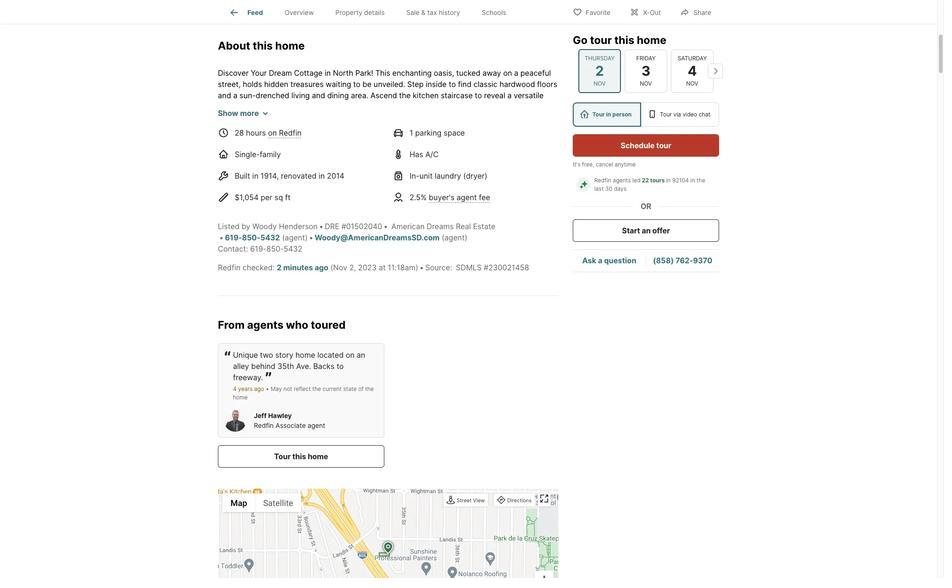 Task type: locate. For each thing, give the bounding box(es) containing it.
• left source:
[[420, 263, 424, 272]]

0 vertical spatial tour
[[590, 34, 612, 47]]

and down allure
[[253, 136, 267, 145]]

ft inside discover your dream cottage in north park! this enchanting oasis, tucked away on a peaceful street, holds hidden treasures waiting to be unveiled. step inside to find classic hardwood floors and a sun-drenched living and dining area. ascend the kitchen staircase to reveal a versatile 600 sq ft walkout basement – your blank canvas for boundless creativity. picture a wine cellar, a craftsman's retreat, a playroom, or endless storage possibilities! this home seamlessly melds vintage allure (hello, clawfoot bathtub) with modern luxuries like solar power, dual pane windows, and central a/c. the vast backyard beckons the potential for an adu. don't let this north park gem with limitless possibilities slip through your fingers – a must-see for savvy buyers!
[[245, 102, 250, 111]]

nov
[[594, 80, 606, 87], [640, 80, 652, 87], [686, 80, 698, 87]]

2 vertical spatial for
[[503, 147, 513, 156]]

adu.
[[481, 136, 499, 145]]

property details tab
[[325, 1, 396, 24]]

melds
[[526, 113, 547, 123]]

92104
[[672, 177, 689, 184]]

seamlessly
[[485, 113, 523, 123]]

1 vertical spatial 4
[[233, 385, 237, 392]]

0 vertical spatial 4
[[688, 63, 697, 79]]

show more
[[218, 109, 259, 118]]

canvas
[[364, 102, 389, 111]]

north
[[333, 68, 353, 78], [218, 147, 238, 156]]

single-
[[235, 150, 260, 159]]

0 vertical spatial 619-
[[225, 233, 242, 242]]

0 horizontal spatial north
[[218, 147, 238, 156]]

• down "henderson"
[[309, 233, 313, 242]]

1 vertical spatial tour
[[656, 141, 671, 150]]

1 horizontal spatial on
[[346, 350, 355, 360]]

1 vertical spatial an
[[642, 226, 651, 235]]

sale
[[406, 9, 420, 16]]

sq inside discover your dream cottage in north park! this enchanting oasis, tucked away on a peaceful street, holds hidden treasures waiting to be unveiled. step inside to find classic hardwood floors and a sun-drenched living and dining area. ascend the kitchen staircase to reveal a versatile 600 sq ft walkout basement – your blank canvas for boundless creativity. picture a wine cellar, a craftsman's retreat, a playroom, or endless storage possibilities! this home seamlessly melds vintage allure (hello, clawfoot bathtub) with modern luxuries like solar power, dual pane windows, and central a/c. the vast backyard beckons the potential for an adu. don't let this north park gem with limitless possibilities slip through your fingers – a must-see for savvy buyers!
[[234, 102, 243, 111]]

this up solar
[[446, 113, 461, 123]]

home down years
[[233, 394, 248, 401]]

street view
[[457, 497, 485, 504]]

agents for led
[[613, 177, 631, 184]]

1 vertical spatial for
[[459, 136, 468, 145]]

1 vertical spatial agents
[[247, 319, 283, 332]]

redfin inside the jeff hawley redfin associate agent
[[254, 421, 274, 429]]

agents up two
[[247, 319, 283, 332]]

x-out button
[[622, 2, 669, 21]]

your down 1
[[411, 147, 427, 156]]

this down associate
[[292, 452, 306, 461]]

0 horizontal spatial 5432
[[260, 233, 280, 242]]

– right fingers
[[455, 147, 459, 156]]

1 horizontal spatial ago
[[315, 263, 328, 272]]

1 horizontal spatial (
[[442, 233, 444, 242]]

2 vertical spatial an
[[357, 350, 365, 360]]

0 horizontal spatial and
[[218, 91, 231, 100]]

0 vertical spatial on
[[503, 68, 512, 78]]

woody
[[252, 222, 277, 231]]

0 horizontal spatial an
[[357, 350, 365, 360]]

0 horizontal spatial ft
[[245, 102, 250, 111]]

0 horizontal spatial (
[[282, 233, 285, 242]]

0 horizontal spatial nov
[[594, 80, 606, 87]]

01502040
[[346, 222, 382, 231]]

this
[[375, 68, 390, 78], [446, 113, 461, 123]]

tour via video chat option
[[641, 102, 719, 127]]

1 horizontal spatial and
[[253, 136, 267, 145]]

0 vertical spatial ft
[[245, 102, 250, 111]]

0 horizontal spatial your
[[325, 102, 340, 111]]

ft right per
[[285, 193, 291, 202]]

windows,
[[218, 136, 251, 145]]

850- down woody on the left
[[266, 244, 284, 254]]

1 vertical spatial with
[[276, 147, 291, 156]]

0 vertical spatial #
[[342, 222, 346, 231]]

) down real
[[465, 233, 467, 242]]

2 horizontal spatial for
[[503, 147, 513, 156]]

a right ask
[[598, 256, 602, 265]]

2 horizontal spatial tour
[[660, 111, 672, 118]]

about
[[218, 39, 250, 52]]

sq up craftsman's
[[234, 102, 243, 111]]

tour down associate
[[274, 452, 291, 461]]

0 horizontal spatial tour
[[274, 452, 291, 461]]

0 horizontal spatial 619-
[[225, 233, 242, 242]]

schools tab
[[471, 1, 517, 24]]

this inside discover your dream cottage in north park! this enchanting oasis, tucked away on a peaceful street, holds hidden treasures waiting to be unveiled. step inside to find classic hardwood floors and a sun-drenched living and dining area. ascend the kitchen staircase to reveal a versatile 600 sq ft walkout basement – your blank canvas for boundless creativity. picture a wine cellar, a craftsman's retreat, a playroom, or endless storage possibilities! this home seamlessly melds vintage allure (hello, clawfoot bathtub) with modern luxuries like solar power, dual pane windows, and central a/c. the vast backyard beckons the potential for an adu. don't let this north park gem with limitless possibilities slip through your fingers – a must-see for savvy buyers!
[[533, 136, 546, 145]]

1 horizontal spatial )
[[465, 233, 467, 242]]

tour up the thursday
[[590, 34, 612, 47]]

an down power,
[[471, 136, 479, 145]]

2 ( from the left
[[442, 233, 444, 242]]

this right the let
[[533, 136, 546, 145]]

unit
[[419, 171, 433, 181]]

park
[[240, 147, 256, 156]]

this up unveiled.
[[375, 68, 390, 78]]

in left '2014'
[[319, 171, 325, 181]]

tour
[[592, 111, 605, 118], [660, 111, 672, 118], [274, 452, 291, 461]]

0 vertical spatial this
[[375, 68, 390, 78]]

• left the may
[[266, 385, 269, 392]]

schedule tour button
[[573, 134, 719, 157]]

on down retreat,
[[268, 128, 277, 138]]

drenched
[[256, 91, 289, 100]]

1 horizontal spatial your
[[411, 147, 427, 156]]

possibilities
[[324, 147, 365, 156]]

in inside in the last 30 days
[[691, 177, 695, 184]]

1 vertical spatial ago
[[254, 385, 264, 392]]

1 horizontal spatial 4
[[688, 63, 697, 79]]

0 vertical spatial 850-
[[242, 233, 260, 242]]

menu bar
[[223, 493, 301, 512]]

# right dre
[[342, 222, 346, 231]]

in left person
[[606, 111, 611, 118]]

1 vertical spatial on
[[268, 128, 277, 138]]

tour via video chat
[[660, 111, 711, 118]]

28 hours on redfin
[[235, 128, 302, 138]]

0 vertical spatial for
[[391, 102, 400, 111]]

to inside unique two story home located on an alley behind 35th ave. backs to freeway.
[[337, 362, 344, 371]]

1 horizontal spatial an
[[471, 136, 479, 145]]

to
[[353, 80, 361, 89], [449, 80, 456, 89], [475, 91, 482, 100], [337, 362, 344, 371]]

home up power,
[[463, 113, 482, 123]]

in inside option
[[606, 111, 611, 118]]

share button
[[673, 2, 719, 21]]

agent right associate
[[308, 421, 325, 429]]

( down dreams
[[442, 233, 444, 242]]

2 nov from the left
[[640, 80, 652, 87]]

behind
[[251, 362, 275, 371]]

an right located
[[357, 350, 365, 360]]

person
[[613, 111, 632, 118]]

this up the thursday
[[614, 34, 634, 47]]

1 horizontal spatial north
[[333, 68, 353, 78]]

out
[[650, 8, 661, 16]]

a up hardwood
[[514, 68, 518, 78]]

nov down the thursday
[[594, 80, 606, 87]]

0 vertical spatial agents
[[613, 177, 631, 184]]

friday
[[636, 55, 656, 62]]

has
[[410, 150, 423, 159]]

nov for 3
[[640, 80, 652, 87]]

• up woody@americandreamssd.com link
[[384, 222, 388, 231]]

henderson
[[279, 222, 318, 231]]

tour for tour via video chat
[[660, 111, 672, 118]]

619- down 619-850-5432 link
[[250, 244, 266, 254]]

0 horizontal spatial #
[[342, 222, 346, 231]]

agents up days
[[613, 177, 631, 184]]

0 horizontal spatial –
[[319, 102, 323, 111]]

overview tab
[[274, 1, 325, 24]]

4
[[688, 63, 697, 79], [233, 385, 237, 392]]

on right located
[[346, 350, 355, 360]]

0 horizontal spatial 4
[[233, 385, 237, 392]]

619-
[[225, 233, 242, 242], [250, 244, 266, 254]]

list box containing tour in person
[[573, 102, 719, 127]]

an inside button
[[642, 226, 651, 235]]

tour inside button
[[274, 452, 291, 461]]

an
[[471, 136, 479, 145], [642, 226, 651, 235], [357, 350, 365, 360]]

nov inside 'saturday 4 nov'
[[686, 80, 698, 87]]

checked:
[[243, 263, 275, 272]]

1 vertical spatial ft
[[285, 193, 291, 202]]

0 vertical spatial 5432
[[260, 233, 280, 242]]

agent left "fee" in the top right of the page
[[457, 193, 477, 202]]

on up hardwood
[[503, 68, 512, 78]]

1 horizontal spatial agents
[[613, 177, 631, 184]]

0 horizontal spatial ago
[[254, 385, 264, 392]]

0 vertical spatial an
[[471, 136, 479, 145]]

2 horizontal spatial an
[[642, 226, 651, 235]]

1 nov from the left
[[594, 80, 606, 87]]

enchanting
[[392, 68, 432, 78]]

tour inside button
[[656, 141, 671, 150]]

tour this home button
[[218, 445, 384, 468]]

0 horizontal spatial 850-
[[242, 233, 260, 242]]

north up waiting
[[333, 68, 353, 78]]

850- down by at the left of page
[[242, 233, 260, 242]]

– up playroom,
[[319, 102, 323, 111]]

1 vertical spatial 619-
[[250, 244, 266, 254]]

with up 'backyard'
[[356, 125, 371, 134]]

1 horizontal spatial with
[[356, 125, 371, 134]]

chat
[[699, 111, 711, 118]]

the right of at the left
[[365, 385, 374, 392]]

menu bar containing map
[[223, 493, 301, 512]]

with
[[356, 125, 371, 134], [276, 147, 291, 156]]

on inside unique two story home located on an alley behind 35th ave. backs to freeway.
[[346, 350, 355, 360]]

satellite
[[263, 498, 293, 508]]

1 horizontal spatial nov
[[640, 80, 652, 87]]

located
[[317, 350, 344, 360]]

1 vertical spatial #
[[484, 263, 489, 272]]

your
[[325, 102, 340, 111], [411, 147, 427, 156]]

street view button
[[444, 494, 487, 507]]

a down hardwood
[[508, 91, 512, 100]]

619- up contact:
[[225, 233, 242, 242]]

home up friday on the top of the page
[[637, 34, 667, 47]]

this up your
[[253, 39, 273, 52]]

and down the treasures
[[312, 91, 325, 100]]

4 down saturday
[[688, 63, 697, 79]]

history
[[439, 9, 460, 16]]

2.5% buyer's agent fee
[[410, 193, 490, 202]]

2 left "minutes"
[[277, 263, 282, 272]]

holds
[[243, 80, 262, 89]]

&
[[421, 9, 426, 16]]

north up the buyers!
[[218, 147, 238, 156]]

cottage
[[294, 68, 323, 78]]

ago right years
[[254, 385, 264, 392]]

the
[[313, 136, 326, 145]]

( down "henderson"
[[282, 233, 285, 242]]

details
[[364, 9, 385, 16]]

or
[[332, 113, 339, 123]]

1 vertical spatial your
[[411, 147, 427, 156]]

let
[[522, 136, 531, 145]]

1 horizontal spatial 5432
[[284, 244, 302, 254]]

0 vertical spatial 2
[[596, 63, 604, 79]]

tour left via
[[660, 111, 672, 118]]

savvy
[[515, 147, 535, 156]]

0 horizontal spatial agents
[[247, 319, 283, 332]]

in up waiting
[[325, 68, 331, 78]]

street
[[457, 497, 472, 504]]

x-
[[643, 8, 650, 16]]

1 vertical spatial 2
[[277, 263, 282, 272]]

0 horizontal spatial 2
[[277, 263, 282, 272]]

street,
[[218, 80, 241, 89]]

for up storage
[[391, 102, 400, 111]]

nov inside thursday 2 nov
[[594, 80, 606, 87]]

tour
[[590, 34, 612, 47], [656, 141, 671, 150]]

1 horizontal spatial ft
[[285, 193, 291, 202]]

0 horizontal spatial tour
[[590, 34, 612, 47]]

in right 92104
[[691, 177, 695, 184]]

tour left person
[[592, 111, 605, 118]]

away
[[483, 68, 501, 78]]

free,
[[582, 161, 594, 168]]

1 vertical spatial –
[[455, 147, 459, 156]]

american
[[391, 222, 425, 231]]

3
[[642, 63, 651, 79]]

1 horizontal spatial –
[[455, 147, 459, 156]]

not
[[284, 385, 292, 392]]

2 horizontal spatial nov
[[686, 80, 698, 87]]

pane
[[508, 125, 526, 134]]

4 years ago
[[233, 385, 264, 392]]

who
[[286, 319, 308, 332]]

contact: 619-850-5432
[[218, 244, 302, 254]]

5432 up "minutes"
[[284, 244, 302, 254]]

0 vertical spatial sq
[[234, 102, 243, 111]]

home inside discover your dream cottage in north park! this enchanting oasis, tucked away on a peaceful street, holds hidden treasures waiting to be unveiled. step inside to find classic hardwood floors and a sun-drenched living and dining area. ascend the kitchen staircase to reveal a versatile 600 sq ft walkout basement – your blank canvas for boundless creativity. picture a wine cellar, a craftsman's retreat, a playroom, or endless storage possibilities! this home seamlessly melds vintage allure (hello, clawfoot bathtub) with modern luxuries like solar power, dual pane windows, and central a/c. the vast backyard beckons the potential for an adu. don't let this north park gem with limitless possibilities slip through your fingers – a must-see for savvy buyers!
[[463, 113, 482, 123]]

map button
[[223, 493, 255, 512]]

for down solar
[[459, 136, 468, 145]]

30
[[605, 185, 613, 192]]

peaceful
[[521, 68, 551, 78]]

the right the reflect
[[312, 385, 321, 392]]

5432 down woody on the left
[[260, 233, 280, 242]]

your up or
[[325, 102, 340, 111]]

1 horizontal spatial 2
[[596, 63, 604, 79]]

and up the 600
[[218, 91, 231, 100]]

home up ave.
[[296, 350, 315, 360]]

1 horizontal spatial tour
[[592, 111, 605, 118]]

nov down saturday
[[686, 80, 698, 87]]

0 horizontal spatial this
[[375, 68, 390, 78]]

1 horizontal spatial 850-
[[266, 244, 284, 254]]

2 horizontal spatial on
[[503, 68, 512, 78]]

0 horizontal spatial )
[[305, 233, 308, 242]]

2 vertical spatial on
[[346, 350, 355, 360]]

go
[[573, 34, 588, 47]]

) down "henderson"
[[305, 233, 308, 242]]

1 horizontal spatial tour
[[656, 141, 671, 150]]

850- inside listed by woody henderson • dre # 01502040 • american dreams real estate • 619-850-5432 ( agent ) • woody@americandreamssd.com ( agent )
[[242, 233, 260, 242]]

None button
[[579, 49, 621, 93], [625, 49, 667, 93], [671, 49, 714, 93], [579, 49, 621, 93], [625, 49, 667, 93], [671, 49, 714, 93]]

tab list
[[218, 0, 525, 24]]

0 vertical spatial with
[[356, 125, 371, 134]]

more
[[240, 109, 259, 118]]

an left offer
[[642, 226, 651, 235]]

has a/c
[[410, 150, 439, 159]]

list box
[[573, 102, 719, 127]]

ft down 'sun-'
[[245, 102, 250, 111]]

0 horizontal spatial on
[[268, 128, 277, 138]]

home inside button
[[308, 452, 328, 461]]

may
[[271, 385, 282, 392]]

3 nov from the left
[[686, 80, 698, 87]]

a down basement
[[289, 113, 293, 123]]

with down central
[[276, 147, 291, 156]]

850-
[[242, 233, 260, 242], [266, 244, 284, 254]]

sq right per
[[275, 193, 283, 202]]

property details
[[335, 9, 385, 16]]

1 horizontal spatial 619-
[[250, 244, 266, 254]]

2 down the thursday
[[596, 63, 604, 79]]

wine
[[511, 102, 528, 111]]

1 horizontal spatial this
[[446, 113, 461, 123]]

the right 92104
[[697, 177, 705, 184]]

1 horizontal spatial sq
[[275, 193, 283, 202]]

4 left years
[[233, 385, 237, 392]]

# right sdmls
[[484, 263, 489, 272]]

basement
[[282, 102, 317, 111]]

0 vertical spatial your
[[325, 102, 340, 111]]

schedule tour
[[621, 141, 671, 150]]

home down the jeff hawley redfin associate agent
[[308, 452, 328, 461]]

2 ) from the left
[[465, 233, 467, 242]]

1 vertical spatial north
[[218, 147, 238, 156]]

nov down 3 on the top of page
[[640, 80, 652, 87]]

on inside discover your dream cottage in north park! this enchanting oasis, tucked away on a peaceful street, holds hidden treasures waiting to be unveiled. step inside to find classic hardwood floors and a sun-drenched living and dining area. ascend the kitchen staircase to reveal a versatile 600 sq ft walkout basement – your blank canvas for boundless creativity. picture a wine cellar, a craftsman's retreat, a playroom, or endless storage possibilities! this home seamlessly melds vintage allure (hello, clawfoot bathtub) with modern luxuries like solar power, dual pane windows, and central a/c. the vast backyard beckons the potential for an adu. don't let this north park gem with limitless possibilities slip through your fingers – a must-see for savvy buyers!
[[503, 68, 512, 78]]

to down located
[[337, 362, 344, 371]]

agent down real
[[444, 233, 465, 242]]

1
[[410, 128, 413, 138]]

0 horizontal spatial sq
[[234, 102, 243, 111]]

treasures
[[291, 80, 324, 89]]

for down the don't
[[503, 147, 513, 156]]

tour right schedule
[[656, 141, 671, 150]]

nov inside friday 3 nov
[[640, 80, 652, 87]]

tour for tour in person
[[592, 111, 605, 118]]

ago left (nov
[[315, 263, 328, 272]]

2,
[[349, 263, 356, 272]]

the down step
[[399, 91, 411, 100]]

in right 'tours'
[[666, 177, 671, 184]]

reflect
[[294, 385, 311, 392]]

hawley
[[268, 412, 292, 419]]

next image
[[708, 64, 723, 79]]



Task type: vqa. For each thing, say whether or not it's contained in the screenshot.
CA
no



Task type: describe. For each thing, give the bounding box(es) containing it.
fingers
[[429, 147, 453, 156]]

to down classic
[[475, 91, 482, 100]]

per
[[261, 193, 272, 202]]

nov for 2
[[594, 80, 606, 87]]

hours
[[246, 128, 266, 138]]

0 horizontal spatial for
[[391, 102, 400, 111]]

via
[[674, 111, 681, 118]]

see
[[488, 147, 501, 156]]

clawfoot
[[291, 125, 322, 134]]

tax
[[427, 9, 437, 16]]

minutes
[[283, 263, 313, 272]]

alley
[[233, 362, 249, 371]]

bathtub)
[[324, 125, 354, 134]]

762-
[[676, 256, 693, 265]]

2 inside thursday 2 nov
[[596, 63, 604, 79]]

(dryer)
[[463, 171, 487, 181]]

600
[[218, 102, 232, 111]]

5432 inside listed by woody henderson • dre # 01502040 • american dreams real estate • 619-850-5432 ( agent ) • woody@americandreamssd.com ( agent )
[[260, 233, 280, 242]]

28
[[235, 128, 244, 138]]

x-out
[[643, 8, 661, 16]]

a up seamlessly
[[505, 102, 509, 111]]

luxuries
[[403, 125, 430, 134]]

9370
[[693, 256, 713, 265]]

1 vertical spatial sq
[[275, 193, 283, 202]]

unique
[[233, 350, 258, 360]]

1 ) from the left
[[305, 233, 308, 242]]

saturday 4 nov
[[678, 55, 707, 87]]

230021458
[[489, 263, 529, 272]]

floors
[[537, 80, 557, 89]]

0 vertical spatial ago
[[315, 263, 328, 272]]

nov for 4
[[686, 80, 698, 87]]

in right the built
[[252, 171, 259, 181]]

in inside discover your dream cottage in north park! this enchanting oasis, tucked away on a peaceful street, holds hidden treasures waiting to be unveiled. step inside to find classic hardwood floors and a sun-drenched living and dining area. ascend the kitchen staircase to reveal a versatile 600 sq ft walkout basement – your blank canvas for boundless creativity. picture a wine cellar, a craftsman's retreat, a playroom, or endless storage possibilities! this home seamlessly melds vintage allure (hello, clawfoot bathtub) with modern luxuries like solar power, dual pane windows, and central a/c. the vast backyard beckons the potential for an adu. don't let this north park gem with limitless possibilities slip through your fingers – a must-see for savvy buyers!
[[325, 68, 331, 78]]

an inside discover your dream cottage in north park! this enchanting oasis, tucked away on a peaceful street, holds hidden treasures waiting to be unveiled. step inside to find classic hardwood floors and a sun-drenched living and dining area. ascend the kitchen staircase to reveal a versatile 600 sq ft walkout basement – your blank canvas for boundless creativity. picture a wine cellar, a craftsman's retreat, a playroom, or endless storage possibilities! this home seamlessly melds vintage allure (hello, clawfoot bathtub) with modern luxuries like solar power, dual pane windows, and central a/c. the vast backyard beckons the potential for an adu. don't let this north park gem with limitless possibilities slip through your fingers – a must-see for savvy buyers!
[[471, 136, 479, 145]]

home inside '• may not reflect the current state of the home'
[[233, 394, 248, 401]]

allure
[[246, 125, 265, 134]]

in the last 30 days
[[594, 177, 707, 192]]

friday 3 nov
[[636, 55, 656, 87]]

in-unit laundry (dryer)
[[410, 171, 487, 181]]

$1,054 per sq ft
[[235, 193, 291, 202]]

home up dream
[[275, 39, 305, 52]]

laundry
[[435, 171, 461, 181]]

sale & tax history tab
[[396, 1, 471, 24]]

4 inside 'saturday 4 nov'
[[688, 63, 697, 79]]

feed link
[[229, 7, 263, 18]]

in-
[[410, 171, 419, 181]]

an inside unique two story home located on an alley behind 35th ave. backs to freeway.
[[357, 350, 365, 360]]

discover your dream cottage in north park! this enchanting oasis, tucked away on a peaceful street, holds hidden treasures waiting to be unveiled. step inside to find classic hardwood floors and a sun-drenched living and dining area. ascend the kitchen staircase to reveal a versatile 600 sq ft walkout basement – your blank canvas for boundless creativity. picture a wine cellar, a craftsman's retreat, a playroom, or endless storage possibilities! this home seamlessly melds vintage allure (hello, clawfoot bathtub) with modern luxuries like solar power, dual pane windows, and central a/c. the vast backyard beckons the potential for an adu. don't let this north park gem with limitless possibilities slip through your fingers – a must-see for savvy buyers!
[[218, 68, 557, 168]]

619- inside listed by woody henderson • dre # 01502040 • american dreams real estate • 619-850-5432 ( agent ) • woody@americandreamssd.com ( agent )
[[225, 233, 242, 242]]

home inside unique two story home located on an alley behind 35th ave. backs to freeway.
[[296, 350, 315, 360]]

boundless
[[403, 102, 439, 111]]

two
[[260, 350, 273, 360]]

2023
[[358, 263, 377, 272]]

gem
[[258, 147, 274, 156]]

a/c.
[[295, 136, 310, 145]]

show more button
[[218, 108, 268, 119]]

must-
[[468, 147, 488, 156]]

playroom,
[[295, 113, 330, 123]]

to up staircase
[[449, 80, 456, 89]]

area.
[[351, 91, 368, 100]]

map region
[[129, 428, 608, 578]]

tour in person option
[[573, 102, 641, 127]]

unique two story home located on an alley behind 35th ave. backs to freeway.
[[233, 350, 365, 382]]

family
[[260, 150, 281, 159]]

1 horizontal spatial #
[[484, 263, 489, 272]]

park!
[[355, 68, 373, 78]]

jeff hawley image
[[224, 409, 246, 432]]

jeff hawley redfin associate agent
[[254, 412, 325, 429]]

beckons
[[380, 136, 410, 145]]

start
[[622, 226, 640, 235]]

agent inside the jeff hawley redfin associate agent
[[308, 421, 325, 429]]

1 horizontal spatial for
[[459, 136, 468, 145]]

power,
[[465, 125, 489, 134]]

a left must-
[[461, 147, 465, 156]]

# inside listed by woody henderson • dre # 01502040 • american dreams real estate • 619-850-5432 ( agent ) • woody@americandreamssd.com ( agent )
[[342, 222, 346, 231]]

the down luxuries
[[412, 136, 424, 145]]

state
[[343, 385, 357, 392]]

by
[[242, 222, 250, 231]]

tab list containing feed
[[218, 0, 525, 24]]

1 vertical spatial 850-
[[266, 244, 284, 254]]

tour in person
[[592, 111, 632, 118]]

• left dre
[[319, 222, 323, 231]]

blank
[[343, 102, 362, 111]]

1 ( from the left
[[282, 233, 285, 242]]

tour this home
[[274, 452, 328, 461]]

backs
[[313, 362, 335, 371]]

overview
[[285, 9, 314, 16]]

days
[[614, 185, 627, 192]]

schedule
[[621, 141, 655, 150]]

this inside button
[[292, 452, 306, 461]]

$1,054
[[235, 193, 259, 202]]

offer
[[653, 226, 670, 235]]

about this home
[[218, 39, 305, 52]]

redfin agents led 22 tours in 92104
[[594, 177, 689, 184]]

thursday 2 nov
[[585, 55, 615, 87]]

ask a question
[[582, 256, 636, 265]]

dream
[[269, 68, 292, 78]]

go tour this home
[[573, 34, 667, 47]]

on redfin link
[[268, 128, 302, 138]]

hidden
[[264, 80, 288, 89]]

fee
[[479, 193, 490, 202]]

0 vertical spatial north
[[333, 68, 353, 78]]

• inside '• may not reflect the current state of the home'
[[266, 385, 269, 392]]

woody@americandreamssd.com
[[315, 233, 440, 242]]

favorite button
[[565, 2, 618, 21]]

0 vertical spatial –
[[319, 102, 323, 111]]

through
[[381, 147, 409, 156]]

share
[[694, 8, 711, 16]]

22
[[642, 177, 649, 184]]

retreat,
[[261, 113, 287, 123]]

a left 'sun-'
[[233, 91, 238, 100]]

the inside in the last 30 days
[[697, 177, 705, 184]]

walkout
[[252, 102, 280, 111]]

1 vertical spatial 5432
[[284, 244, 302, 254]]

tour for schedule
[[656, 141, 671, 150]]

waiting
[[326, 80, 351, 89]]

• down listed
[[219, 233, 224, 242]]

reveal
[[484, 91, 505, 100]]

1 vertical spatial this
[[446, 113, 461, 123]]

kitchen
[[413, 91, 439, 100]]

2 horizontal spatial and
[[312, 91, 325, 100]]

0 horizontal spatial with
[[276, 147, 291, 156]]

to left be
[[353, 80, 361, 89]]

your
[[251, 68, 267, 78]]

tour for go
[[590, 34, 612, 47]]

tour for tour this home
[[274, 452, 291, 461]]

2014
[[327, 171, 344, 181]]

a right cellar, at top right
[[552, 102, 557, 111]]

craftsman's
[[218, 113, 259, 123]]

agents for who
[[247, 319, 283, 332]]

agent down "henderson"
[[285, 233, 305, 242]]

at
[[379, 263, 386, 272]]



